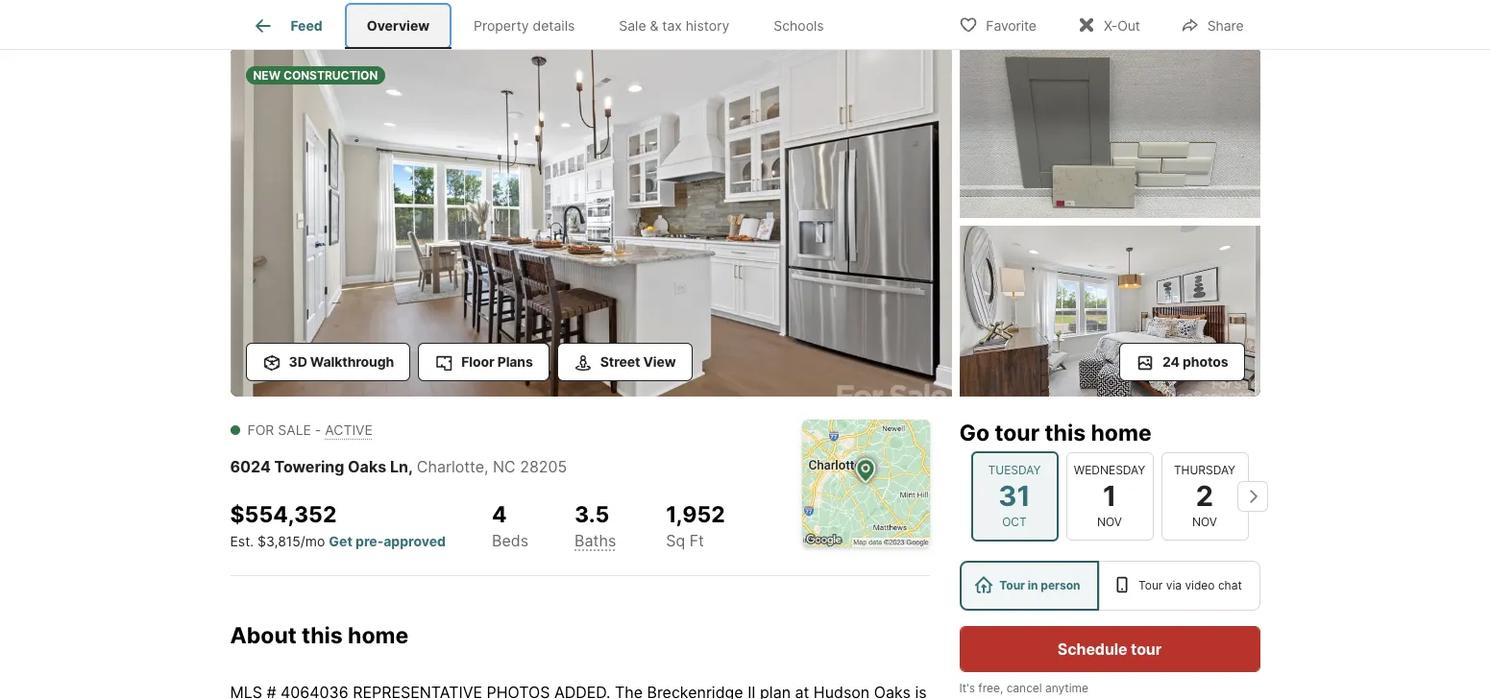 Task type: locate. For each thing, give the bounding box(es) containing it.
, left charlotte
[[408, 457, 413, 477]]

2 tour from the left
[[1139, 579, 1163, 593]]

get
[[329, 533, 353, 550]]

24 photos
[[1163, 354, 1229, 370]]

1 nov from the left
[[1098, 515, 1123, 530]]

nov for 1
[[1098, 515, 1123, 530]]

1 horizontal spatial nov
[[1193, 515, 1218, 530]]

1 horizontal spatial ,
[[485, 457, 489, 477]]

1 tour from the left
[[1000, 579, 1026, 593]]

this up the wednesday
[[1045, 420, 1086, 447]]

tab list
[[230, 0, 862, 49]]

person
[[1041, 579, 1081, 593]]

active link
[[325, 422, 373, 438]]

baths
[[575, 531, 616, 550]]

feed link
[[252, 14, 323, 37]]

3.5 baths
[[575, 502, 616, 550]]

1 vertical spatial this
[[302, 623, 343, 649]]

6024 towering oaks ln , charlotte , nc 28205
[[230, 457, 567, 477]]

3d walkthrough
[[289, 354, 394, 370]]

schedule tour
[[1058, 640, 1162, 659]]

tuesday 31 oct
[[989, 463, 1041, 530]]

1 vertical spatial tour
[[1131, 640, 1162, 659]]

0 horizontal spatial tour
[[995, 420, 1040, 447]]

nov down the 1
[[1098, 515, 1123, 530]]

wednesday 1 nov
[[1074, 463, 1146, 530]]

, left nc
[[485, 457, 489, 477]]

street
[[600, 354, 640, 370]]

tour
[[995, 420, 1040, 447], [1131, 640, 1162, 659]]

tab list containing feed
[[230, 0, 862, 49]]

nov
[[1098, 515, 1123, 530], [1193, 515, 1218, 530]]

home down "pre-"
[[348, 623, 409, 649]]

favorite button
[[943, 4, 1053, 44]]

4 beds
[[492, 502, 529, 550]]

1 , from the left
[[408, 457, 413, 477]]

history
[[686, 18, 730, 34]]

share button
[[1165, 4, 1261, 44]]

overview tab
[[345, 3, 452, 49]]

tour for go
[[995, 420, 1040, 447]]

tour for tour in person
[[1000, 579, 1026, 593]]

28205
[[520, 457, 567, 477]]

beds
[[492, 531, 529, 550]]

0 horizontal spatial nov
[[1098, 515, 1123, 530]]

0 horizontal spatial home
[[348, 623, 409, 649]]

0 horizontal spatial ,
[[408, 457, 413, 477]]

tour
[[1000, 579, 1026, 593], [1139, 579, 1163, 593]]

this
[[1045, 420, 1086, 447], [302, 623, 343, 649]]

nc
[[493, 457, 516, 477]]

sale
[[619, 18, 646, 34]]

2 nov from the left
[[1193, 515, 1218, 530]]

0 vertical spatial home
[[1091, 420, 1152, 447]]

home up the wednesday
[[1091, 420, 1152, 447]]

1
[[1103, 479, 1117, 513]]

out
[[1118, 17, 1141, 33]]

property
[[474, 18, 529, 34]]

est.
[[230, 533, 254, 550]]

$554,352 est. $3,815 /mo get pre-approved
[[230, 502, 446, 550]]

tour for schedule
[[1131, 640, 1162, 659]]

sale & tax history tab
[[597, 3, 752, 49]]

0 vertical spatial this
[[1045, 420, 1086, 447]]

&
[[650, 18, 659, 34]]

oaks
[[348, 457, 387, 477]]

tour inside 'button'
[[1131, 640, 1162, 659]]

cancel
[[1007, 681, 1043, 696]]

-
[[315, 422, 321, 438]]

1,952 sq ft
[[666, 502, 725, 550]]

nov for 2
[[1193, 515, 1218, 530]]

get pre-approved link
[[329, 533, 446, 550]]

0 horizontal spatial tour
[[1000, 579, 1026, 593]]

2 , from the left
[[485, 457, 489, 477]]

$554,352
[[230, 502, 337, 529]]

1 horizontal spatial this
[[1045, 420, 1086, 447]]

thursday
[[1174, 463, 1236, 477]]

wednesday
[[1074, 463, 1146, 477]]

x-
[[1104, 17, 1118, 33]]

schedule
[[1058, 640, 1128, 659]]

plans
[[498, 354, 533, 370]]

0 horizontal spatial this
[[302, 623, 343, 649]]

this right about
[[302, 623, 343, 649]]

0 vertical spatial tour
[[995, 420, 1040, 447]]

6024 towering oaks ln, charlotte, nc 28205 image
[[230, 47, 952, 397], [960, 47, 1261, 218], [960, 226, 1261, 397]]

tour right the schedule in the right of the page
[[1131, 640, 1162, 659]]

/mo
[[301, 533, 325, 550]]

list box
[[960, 561, 1261, 611]]

view
[[643, 354, 676, 370]]

about
[[230, 623, 297, 649]]

,
[[408, 457, 413, 477], [485, 457, 489, 477]]

1 horizontal spatial tour
[[1139, 579, 1163, 593]]

tour left in
[[1000, 579, 1026, 593]]

nov down 2
[[1193, 515, 1218, 530]]

3d walkthrough button
[[246, 343, 411, 382]]

1 horizontal spatial tour
[[1131, 640, 1162, 659]]

tour in person
[[1000, 579, 1081, 593]]

approved
[[384, 533, 446, 550]]

street view button
[[557, 343, 693, 382]]

tour left via
[[1139, 579, 1163, 593]]

schedule tour button
[[960, 627, 1261, 673]]

x-out
[[1104, 17, 1141, 33]]

pre-
[[356, 533, 384, 550]]

tour up tuesday
[[995, 420, 1040, 447]]

property details
[[474, 18, 575, 34]]

ln
[[390, 457, 408, 477]]

tour in person option
[[960, 561, 1100, 611]]

anytime
[[1046, 681, 1089, 696]]

nov inside wednesday 1 nov
[[1098, 515, 1123, 530]]

it's
[[960, 681, 976, 696]]

None button
[[971, 451, 1059, 542], [1066, 452, 1154, 541], [1162, 452, 1249, 541], [971, 451, 1059, 542], [1066, 452, 1154, 541], [1162, 452, 1249, 541]]

nov inside thursday 2 nov
[[1193, 515, 1218, 530]]

1 vertical spatial home
[[348, 623, 409, 649]]

floor plans
[[461, 354, 533, 370]]

go
[[960, 420, 990, 447]]

3d
[[289, 354, 307, 370]]



Task type: vqa. For each thing, say whether or not it's contained in the screenshot.
It's free, cancel anytime
yes



Task type: describe. For each thing, give the bounding box(es) containing it.
$3,815
[[258, 533, 301, 550]]

31
[[999, 479, 1031, 513]]

ft
[[690, 531, 704, 550]]

feed
[[291, 18, 323, 34]]

construction
[[283, 68, 378, 83]]

towering
[[274, 457, 344, 477]]

tour via video chat option
[[1100, 561, 1261, 611]]

share
[[1208, 17, 1244, 33]]

thursday 2 nov
[[1174, 463, 1236, 530]]

it's free, cancel anytime
[[960, 681, 1089, 696]]

1 horizontal spatial home
[[1091, 420, 1152, 447]]

3.5
[[575, 502, 610, 529]]

schools tab
[[752, 3, 846, 49]]

video
[[1185, 579, 1215, 593]]

for sale - active
[[247, 422, 373, 438]]

free,
[[979, 681, 1004, 696]]

charlotte
[[417, 457, 485, 477]]

sale
[[278, 422, 311, 438]]

new construction
[[253, 68, 378, 83]]

24 photos button
[[1120, 343, 1245, 382]]

24
[[1163, 354, 1180, 370]]

tax
[[663, 18, 682, 34]]

6024
[[230, 457, 271, 477]]

street view
[[600, 354, 676, 370]]

x-out button
[[1061, 4, 1157, 44]]

photos
[[1183, 354, 1229, 370]]

tour via video chat
[[1139, 579, 1243, 593]]

sq
[[666, 531, 685, 550]]

baths link
[[575, 531, 616, 550]]

1,952
[[666, 502, 725, 529]]

overview
[[367, 18, 430, 34]]

floor plans button
[[418, 343, 550, 382]]

new
[[253, 68, 281, 83]]

tuesday
[[989, 463, 1041, 477]]

tour for tour via video chat
[[1139, 579, 1163, 593]]

sale & tax history
[[619, 18, 730, 34]]

walkthrough
[[310, 354, 394, 370]]

for
[[247, 422, 274, 438]]

property details tab
[[452, 3, 597, 49]]

next image
[[1237, 481, 1268, 512]]

details
[[533, 18, 575, 34]]

floor
[[461, 354, 495, 370]]

via
[[1167, 579, 1182, 593]]

new construction link
[[230, 47, 952, 401]]

active
[[325, 422, 373, 438]]

4
[[492, 502, 507, 529]]

about this home
[[230, 623, 409, 649]]

2
[[1196, 479, 1214, 513]]

schools
[[774, 18, 824, 34]]

chat
[[1219, 579, 1243, 593]]

list box containing tour in person
[[960, 561, 1261, 611]]

oct
[[1003, 515, 1027, 530]]

map entry image
[[802, 420, 930, 548]]

favorite
[[986, 17, 1037, 33]]

go tour this home
[[960, 420, 1152, 447]]

in
[[1028, 579, 1039, 593]]



